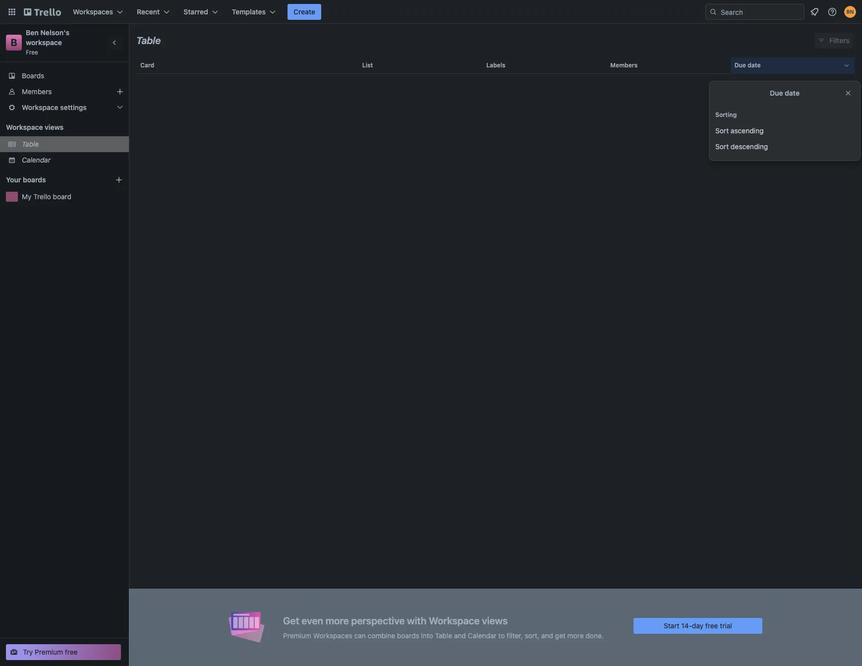 Task type: vqa. For each thing, say whether or not it's contained in the screenshot.
the rightmost sm image
no



Task type: describe. For each thing, give the bounding box(es) containing it.
my trello board
[[22, 192, 71, 201]]

primary element
[[0, 0, 863, 24]]

workspace navigation collapse icon image
[[108, 36, 122, 50]]

labels button
[[483, 54, 607, 77]]

ben nelson's workspace link
[[26, 28, 71, 47]]

0 horizontal spatial more
[[326, 615, 349, 627]]

b link
[[6, 35, 22, 51]]

0 vertical spatial free
[[706, 622, 718, 630]]

labels
[[487, 62, 506, 69]]

workspace settings button
[[0, 100, 129, 116]]

filters
[[830, 36, 850, 45]]

recent button
[[131, 4, 176, 20]]

calendar link
[[22, 155, 123, 165]]

day
[[692, 622, 704, 630]]

Table text field
[[136, 31, 161, 50]]

trello
[[33, 192, 51, 201]]

views inside get even more perspective with workspace views premium workspaces can combine boards into table and calendar to filter, sort, and get more done.
[[482, 615, 508, 627]]

1 horizontal spatial date
[[785, 89, 800, 97]]

settings
[[60, 103, 87, 112]]

ben nelson's workspace free
[[26, 28, 71, 56]]

even
[[302, 615, 323, 627]]

workspace for workspace views
[[6, 123, 43, 131]]

due date column header
[[731, 54, 855, 77]]

search image
[[710, 8, 718, 16]]

sort,
[[525, 632, 540, 640]]

templates button
[[226, 4, 282, 20]]

my
[[22, 192, 32, 201]]

start 14-day free trial
[[664, 622, 732, 630]]

ben nelson (bennelson96) image
[[845, 6, 857, 18]]

into
[[421, 632, 433, 640]]

table containing card
[[129, 54, 863, 667]]

card
[[140, 62, 154, 69]]

board
[[53, 192, 71, 201]]

start
[[664, 622, 680, 630]]

try premium free button
[[6, 645, 121, 661]]

perspective
[[351, 615, 405, 627]]

1 vertical spatial more
[[568, 632, 584, 640]]

sorting
[[716, 111, 737, 119]]

workspace inside get even more perspective with workspace views premium workspaces can combine boards into table and calendar to filter, sort, and get more done.
[[429, 615, 480, 627]]

table link
[[22, 139, 123, 149]]

workspaces button
[[67, 4, 129, 20]]

due date inside "button"
[[735, 62, 761, 69]]

workspace
[[26, 38, 62, 47]]

calendar inside get even more perspective with workspace views premium workspaces can combine boards into table and calendar to filter, sort, and get more done.
[[468, 632, 497, 640]]

date inside "button"
[[748, 62, 761, 69]]

filter,
[[507, 632, 523, 640]]

members inside 'members' link
[[22, 87, 52, 96]]

my trello board link
[[22, 192, 123, 202]]

1 vertical spatial due date
[[770, 89, 800, 97]]

boards link
[[0, 68, 129, 84]]

Search field
[[718, 4, 804, 19]]



Task type: locate. For each thing, give the bounding box(es) containing it.
1 horizontal spatial more
[[568, 632, 584, 640]]

0 horizontal spatial and
[[454, 632, 466, 640]]

0 vertical spatial calendar
[[22, 156, 51, 164]]

1 sort from the top
[[716, 126, 729, 135]]

table up card
[[136, 35, 161, 46]]

0 horizontal spatial date
[[748, 62, 761, 69]]

0 vertical spatial views
[[45, 123, 64, 131]]

1 vertical spatial sort
[[716, 142, 729, 151]]

workspace up workspace views
[[22, 103, 58, 112]]

ascending
[[731, 126, 764, 135]]

0 horizontal spatial workspaces
[[73, 7, 113, 16]]

create
[[294, 7, 316, 16]]

premium
[[283, 632, 311, 640], [35, 648, 63, 657]]

sort
[[716, 126, 729, 135], [716, 142, 729, 151]]

calendar up your boards
[[22, 156, 51, 164]]

starred button
[[178, 4, 224, 20]]

boards up my
[[23, 176, 46, 184]]

try
[[23, 648, 33, 657]]

premium right try
[[35, 648, 63, 657]]

sort ascending
[[716, 126, 764, 135]]

1 vertical spatial calendar
[[468, 632, 497, 640]]

1 vertical spatial views
[[482, 615, 508, 627]]

1 vertical spatial date
[[785, 89, 800, 97]]

calendar left to at right bottom
[[468, 632, 497, 640]]

0 horizontal spatial members
[[22, 87, 52, 96]]

and left get
[[542, 632, 553, 640]]

workspace down workspace settings
[[6, 123, 43, 131]]

workspace up into
[[429, 615, 480, 627]]

start 14-day free trial link
[[634, 618, 763, 634]]

14-
[[682, 622, 692, 630]]

more right even
[[326, 615, 349, 627]]

boards
[[23, 176, 46, 184], [397, 632, 419, 640]]

combine
[[368, 632, 395, 640]]

1 horizontal spatial due
[[770, 89, 783, 97]]

workspaces inside get even more perspective with workspace views premium workspaces can combine boards into table and calendar to filter, sort, and get more done.
[[313, 632, 353, 640]]

sort down sorting
[[716, 126, 729, 135]]

due inside "button"
[[735, 62, 746, 69]]

workspace settings
[[22, 103, 87, 112]]

table down workspace views
[[22, 140, 39, 148]]

0 vertical spatial more
[[326, 615, 349, 627]]

1 horizontal spatial boards
[[397, 632, 419, 640]]

0 vertical spatial date
[[748, 62, 761, 69]]

ben
[[26, 28, 39, 37]]

create button
[[288, 4, 321, 20]]

templates
[[232, 7, 266, 16]]

nelson's
[[40, 28, 70, 37]]

sort down "sort ascending"
[[716, 142, 729, 151]]

add board image
[[115, 176, 123, 184]]

boards down with on the left of page
[[397, 632, 419, 640]]

card button
[[136, 54, 358, 77]]

0 vertical spatial boards
[[23, 176, 46, 184]]

get even more perspective with workspace views premium workspaces can combine boards into table and calendar to filter, sort, and get more done.
[[283, 615, 604, 640]]

open information menu image
[[828, 7, 838, 17]]

recent
[[137, 7, 160, 16]]

1 vertical spatial workspaces
[[313, 632, 353, 640]]

members button
[[607, 54, 731, 77]]

0 horizontal spatial views
[[45, 123, 64, 131]]

free
[[26, 49, 38, 56]]

free
[[706, 622, 718, 630], [65, 648, 78, 657]]

close popover image
[[845, 89, 853, 97]]

more
[[326, 615, 349, 627], [568, 632, 584, 640]]

b
[[11, 37, 17, 48]]

sort descending
[[716, 142, 768, 151]]

0 horizontal spatial due
[[735, 62, 746, 69]]

1 vertical spatial workspace
[[6, 123, 43, 131]]

due date
[[735, 62, 761, 69], [770, 89, 800, 97]]

1 vertical spatial free
[[65, 648, 78, 657]]

workspaces inside workspaces dropdown button
[[73, 7, 113, 16]]

to
[[499, 632, 505, 640]]

1 vertical spatial premium
[[35, 648, 63, 657]]

back to home image
[[24, 4, 61, 20]]

free right day
[[706, 622, 718, 630]]

boards
[[22, 71, 44, 80]]

calendar
[[22, 156, 51, 164], [468, 632, 497, 640]]

0 horizontal spatial premium
[[35, 648, 63, 657]]

can
[[354, 632, 366, 640]]

list button
[[358, 54, 483, 77]]

0 vertical spatial workspace
[[22, 103, 58, 112]]

workspace views
[[6, 123, 64, 131]]

0 vertical spatial table
[[136, 35, 161, 46]]

workspace for workspace settings
[[22, 103, 58, 112]]

starred
[[184, 7, 208, 16]]

free inside 'button'
[[65, 648, 78, 657]]

1 vertical spatial members
[[22, 87, 52, 96]]

date
[[748, 62, 761, 69], [785, 89, 800, 97]]

sort descending button
[[710, 139, 861, 155]]

your boards with 1 items element
[[6, 174, 100, 186]]

0 horizontal spatial free
[[65, 648, 78, 657]]

0 vertical spatial due
[[735, 62, 746, 69]]

table
[[136, 35, 161, 46], [22, 140, 39, 148], [435, 632, 452, 640]]

filters button
[[815, 33, 853, 49]]

table right into
[[435, 632, 452, 640]]

and
[[454, 632, 466, 640], [542, 632, 553, 640]]

0 vertical spatial premium
[[283, 632, 311, 640]]

1 vertical spatial boards
[[397, 632, 419, 640]]

1 horizontal spatial workspaces
[[313, 632, 353, 640]]

workspace inside popup button
[[22, 103, 58, 112]]

1 vertical spatial due
[[770, 89, 783, 97]]

workspaces up workspace navigation collapse icon
[[73, 7, 113, 16]]

premium down get
[[283, 632, 311, 640]]

row
[[136, 54, 855, 77]]

1 and from the left
[[454, 632, 466, 640]]

members link
[[0, 84, 129, 100]]

trial
[[720, 622, 732, 630]]

row containing card
[[136, 54, 855, 77]]

0 horizontal spatial boards
[[23, 176, 46, 184]]

calendar inside 'link'
[[22, 156, 51, 164]]

get
[[283, 615, 299, 627]]

0 notifications image
[[809, 6, 821, 18]]

workspaces
[[73, 7, 113, 16], [313, 632, 353, 640]]

2 vertical spatial workspace
[[429, 615, 480, 627]]

sort ascending button
[[710, 123, 861, 139]]

0 vertical spatial workspaces
[[73, 7, 113, 16]]

views down workspace settings
[[45, 123, 64, 131]]

1 horizontal spatial due date
[[770, 89, 800, 97]]

descending
[[731, 142, 768, 151]]

1 horizontal spatial and
[[542, 632, 553, 640]]

due date button
[[731, 54, 855, 77]]

done.
[[586, 632, 604, 640]]

sort for sort descending
[[716, 142, 729, 151]]

boards inside get even more perspective with workspace views premium workspaces can combine boards into table and calendar to filter, sort, and get more done.
[[397, 632, 419, 640]]

get
[[555, 632, 566, 640]]

free right try
[[65, 648, 78, 657]]

0 horizontal spatial table
[[22, 140, 39, 148]]

your boards
[[6, 176, 46, 184]]

due
[[735, 62, 746, 69], [770, 89, 783, 97]]

premium inside get even more perspective with workspace views premium workspaces can combine boards into table and calendar to filter, sort, and get more done.
[[283, 632, 311, 640]]

2 and from the left
[[542, 632, 553, 640]]

with
[[407, 615, 427, 627]]

1 horizontal spatial members
[[611, 62, 638, 69]]

members inside button
[[611, 62, 638, 69]]

2 horizontal spatial table
[[435, 632, 452, 640]]

workspaces down even
[[313, 632, 353, 640]]

sort for sort ascending
[[716, 126, 729, 135]]

1 horizontal spatial premium
[[283, 632, 311, 640]]

try premium free
[[23, 648, 78, 657]]

0 vertical spatial due date
[[735, 62, 761, 69]]

2 sort from the top
[[716, 142, 729, 151]]

2 vertical spatial table
[[435, 632, 452, 640]]

0 horizontal spatial due date
[[735, 62, 761, 69]]

your
[[6, 176, 21, 184]]

0 horizontal spatial calendar
[[22, 156, 51, 164]]

1 horizontal spatial table
[[136, 35, 161, 46]]

members
[[611, 62, 638, 69], [22, 87, 52, 96]]

premium inside 'button'
[[35, 648, 63, 657]]

0 vertical spatial sort
[[716, 126, 729, 135]]

1 horizontal spatial views
[[482, 615, 508, 627]]

sort inside the sort ascending button
[[716, 126, 729, 135]]

more right get
[[568, 632, 584, 640]]

table inside get even more perspective with workspace views premium workspaces can combine boards into table and calendar to filter, sort, and get more done.
[[435, 632, 452, 640]]

and right into
[[454, 632, 466, 640]]

views
[[45, 123, 64, 131], [482, 615, 508, 627]]

sort inside sort descending button
[[716, 142, 729, 151]]

1 horizontal spatial free
[[706, 622, 718, 630]]

workspace
[[22, 103, 58, 112], [6, 123, 43, 131], [429, 615, 480, 627]]

table
[[129, 54, 863, 667]]

boards inside 'your boards with 1 items' element
[[23, 176, 46, 184]]

1 vertical spatial table
[[22, 140, 39, 148]]

0 vertical spatial members
[[611, 62, 638, 69]]

1 horizontal spatial calendar
[[468, 632, 497, 640]]

list
[[362, 62, 373, 69]]

views up to at right bottom
[[482, 615, 508, 627]]



